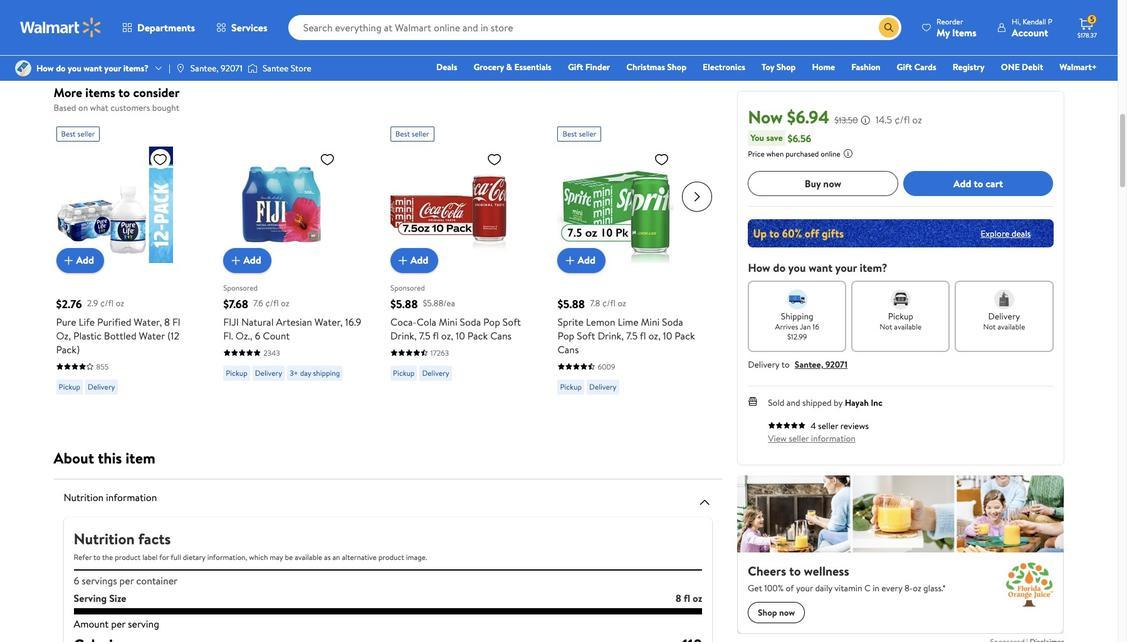 Task type: locate. For each thing, give the bounding box(es) containing it.
explore deals
[[981, 227, 1031, 240]]

1 horizontal spatial soda
[[662, 315, 683, 329]]

your
[[104, 62, 121, 75], [835, 260, 857, 276]]

1 vertical spatial 6
[[74, 574, 79, 588]]

 image down walmart image at the left top of the page
[[15, 60, 31, 76]]

next slide for more items to consider list image
[[682, 181, 712, 212]]

7.5 right coca- at the left
[[419, 329, 430, 343]]

0 horizontal spatial 92071
[[221, 62, 243, 75]]

7.5 inside $5.88 7.8 ¢/fl oz sprite lemon lime mini soda pop soft drink, 7.5 fl oz, 10 pack cans
[[626, 329, 638, 343]]

size
[[109, 592, 126, 606]]

may
[[270, 552, 283, 563]]

deals
[[436, 61, 457, 73]]

to inside more items to consider based on what customers bought
[[118, 84, 130, 101]]

shop for toy shop
[[776, 61, 796, 73]]

santee, right |
[[190, 62, 219, 75]]

1 horizontal spatial gift
[[897, 61, 912, 73]]

oz, up 17263
[[441, 329, 453, 343]]

fiji
[[223, 315, 239, 329]]

items
[[85, 84, 115, 101]]

available inside delivery not available
[[998, 322, 1025, 332]]

santee, 92071 button
[[795, 359, 848, 371]]

pack inside sponsored $5.88 $5.88/ea coca-cola mini soda pop soft drink, 7.5 fl oz, 10 pack cans
[[467, 329, 488, 343]]

to left cart
[[974, 177, 983, 190]]

¢/fl inside 14.5 ¢/fl oz you save $6.56
[[895, 113, 910, 127]]

1 pack from the left
[[467, 329, 488, 343]]

2 water, from the left
[[315, 315, 343, 329]]

delivery down 2343
[[255, 368, 282, 378]]

2 $5.88 from the left
[[558, 296, 585, 312]]

6 right oz., on the left bottom of the page
[[255, 329, 260, 343]]

services
[[231, 21, 267, 34]]

consider
[[133, 84, 180, 101]]

your left item?
[[835, 260, 857, 276]]

0 horizontal spatial want
[[84, 62, 102, 75]]

0 horizontal spatial 10
[[456, 329, 465, 343]]

1 drink, from the left
[[390, 329, 417, 343]]

16.9
[[345, 315, 361, 329]]

legal information image
[[843, 149, 853, 159]]

add up the 2.9
[[76, 253, 94, 267]]

$5.88 up coca- at the left
[[390, 296, 418, 312]]

add left cart
[[954, 177, 971, 190]]

oz
[[912, 113, 922, 127], [116, 297, 124, 310], [281, 297, 289, 310], [618, 297, 626, 310], [693, 592, 702, 606]]

¢/fl right 7.6
[[265, 297, 279, 310]]

10
[[456, 329, 465, 343], [663, 329, 672, 343]]

92071 up by in the bottom right of the page
[[825, 359, 848, 371]]

2 sponsored from the left
[[390, 283, 425, 293]]

1 horizontal spatial best
[[395, 128, 410, 139]]

essentials
[[514, 61, 552, 73]]

1 horizontal spatial sponsored
[[390, 283, 425, 293]]

add to cart image up $7.68
[[228, 253, 243, 268]]

serving
[[128, 617, 159, 631]]

not down intent image for pickup
[[880, 322, 892, 332]]

0 horizontal spatial cans
[[490, 329, 512, 343]]

seller
[[77, 128, 95, 139], [412, 128, 429, 139], [579, 128, 596, 139], [818, 420, 838, 433], [789, 433, 809, 445]]

0 horizontal spatial how
[[36, 62, 54, 75]]

1 best seller from the left
[[61, 128, 95, 139]]

add to cart image up $2.76
[[61, 253, 76, 268]]

do for how do you want your items?
[[56, 62, 66, 75]]

¢/fl
[[895, 113, 910, 127], [100, 297, 114, 310], [265, 297, 279, 310], [602, 297, 616, 310]]

add up 7.6
[[243, 253, 261, 267]]

gift for gift finder
[[568, 61, 583, 73]]

debit
[[1022, 61, 1043, 73]]

add to cart image
[[61, 253, 76, 268], [228, 253, 243, 268], [395, 253, 410, 268], [563, 253, 578, 268]]

0 horizontal spatial 7.5
[[419, 329, 430, 343]]

soda right lime
[[662, 315, 683, 329]]

1 horizontal spatial product
[[378, 552, 404, 563]]

christmas shop link
[[621, 60, 692, 74]]

1 horizontal spatial you
[[788, 260, 806, 276]]

2 drink, from the left
[[598, 329, 624, 343]]

0 horizontal spatial your
[[104, 62, 121, 75]]

1 horizontal spatial pop
[[558, 329, 574, 343]]

0 horizontal spatial shop
[[667, 61, 686, 73]]

add button up 7.6
[[223, 248, 271, 273]]

drink, inside sponsored $5.88 $5.88/ea coca-cola mini soda pop soft drink, 7.5 fl oz, 10 pack cans
[[390, 329, 417, 343]]

do for how do you want your item?
[[773, 260, 786, 276]]

gift left "cards"
[[897, 61, 912, 73]]

sponsored up coca- at the left
[[390, 283, 425, 293]]

1 horizontal spatial 92071
[[825, 359, 848, 371]]

 image
[[248, 62, 258, 75]]

0 horizontal spatial you
[[68, 62, 81, 75]]

not
[[880, 322, 892, 332], [983, 322, 996, 332]]

about
[[54, 448, 94, 469]]

1 vertical spatial santee,
[[795, 359, 823, 371]]

1 horizontal spatial water,
[[315, 315, 343, 329]]

pack inside $5.88 7.8 ¢/fl oz sprite lemon lime mini soda pop soft drink, 7.5 fl oz, 10 pack cans
[[675, 329, 695, 343]]

1 oz, from the left
[[441, 329, 453, 343]]

soda
[[460, 315, 481, 329], [662, 315, 683, 329]]

&
[[506, 61, 512, 73]]

2 horizontal spatial available
[[998, 322, 1025, 332]]

0 horizontal spatial water,
[[134, 315, 162, 329]]

to inside add to cart button
[[974, 177, 983, 190]]

sponsored inside sponsored $5.88 $5.88/ea coca-cola mini soda pop soft drink, 7.5 fl oz, 10 pack cans
[[390, 283, 425, 293]]

0 vertical spatial nutrition
[[64, 491, 104, 505]]

add button for 'fiji natural artesian water, 16.9 fl. oz., 6 count' image
[[223, 248, 271, 273]]

the
[[102, 552, 113, 563]]

available inside pickup not available
[[894, 322, 922, 332]]

0 horizontal spatial do
[[56, 62, 66, 75]]

per
[[111, 617, 125, 631]]

0 horizontal spatial not
[[880, 322, 892, 332]]

1 vertical spatial how
[[748, 260, 770, 276]]

0 vertical spatial your
[[104, 62, 121, 75]]

2 add to cart image from the left
[[228, 253, 243, 268]]

product right the
[[115, 552, 141, 563]]

best for $5.88
[[563, 128, 577, 139]]

0 horizontal spatial oz,
[[441, 329, 453, 343]]

cans inside $5.88 7.8 ¢/fl oz sprite lemon lime mini soda pop soft drink, 7.5 fl oz, 10 pack cans
[[558, 343, 579, 356]]

1 horizontal spatial best seller
[[395, 128, 429, 139]]

pickup inside pickup not available
[[888, 310, 913, 323]]

1 horizontal spatial 6
[[255, 329, 260, 343]]

delivery down intent image for delivery
[[988, 310, 1020, 323]]

5 stars out of 5, based on 4 seller reviews element
[[768, 422, 806, 429]]

water, inside $2.76 2.9 ¢/fl oz pure life purified water, 8 fl oz, plastic bottled water (12 pack)
[[134, 315, 162, 329]]

product group
[[56, 0, 196, 27], [223, 0, 363, 27], [558, 0, 697, 27], [56, 121, 196, 400], [223, 121, 363, 400], [390, 121, 530, 400], [558, 121, 697, 400]]

dietary
[[183, 552, 205, 563]]

add button up the 2.9
[[56, 248, 104, 273]]

soft left sprite
[[503, 315, 521, 329]]

shop right christmas on the right top of the page
[[667, 61, 686, 73]]

best seller for $2.76
[[61, 128, 95, 139]]

to up customers
[[118, 84, 130, 101]]

sponsored inside sponsored $7.68 7.6 ¢/fl oz fiji natural artesian water, 16.9 fl. oz., 6 count
[[223, 283, 258, 293]]

2 7.5 from the left
[[626, 329, 638, 343]]

how
[[36, 62, 54, 75], [748, 260, 770, 276]]

how for how do you want your item?
[[748, 260, 770, 276]]

1 soda from the left
[[460, 315, 481, 329]]

0 horizontal spatial santee,
[[190, 62, 219, 75]]

2 10 from the left
[[663, 329, 672, 343]]

soft down the 7.8
[[577, 329, 595, 343]]

add to cart
[[954, 177, 1003, 190]]

1 vertical spatial information
[[106, 491, 157, 505]]

item
[[126, 448, 155, 469]]

3 add to cart image from the left
[[395, 253, 410, 268]]

your left items?
[[104, 62, 121, 75]]

1 horizontal spatial drink,
[[598, 329, 624, 343]]

0 vertical spatial santee,
[[190, 62, 219, 75]]

0 horizontal spatial best
[[61, 128, 76, 139]]

product group containing $7.68
[[223, 121, 363, 400]]

0 horizontal spatial soft
[[503, 315, 521, 329]]

92071 down services 'popup button'
[[221, 62, 243, 75]]

add button for pure life purified water, 8 fl oz, plastic bottled water (12 pack) image
[[56, 248, 104, 273]]

learn more about strikethrough prices image
[[860, 115, 871, 125]]

2 gift from the left
[[897, 61, 912, 73]]

not inside delivery not available
[[983, 322, 996, 332]]

1 horizontal spatial not
[[983, 322, 996, 332]]

add button
[[56, 248, 104, 273], [223, 248, 271, 273], [390, 248, 438, 273], [558, 248, 606, 273]]

want up 'items'
[[84, 62, 102, 75]]

0 vertical spatial do
[[56, 62, 66, 75]]

not down intent image for delivery
[[983, 322, 996, 332]]

0 horizontal spatial  image
[[15, 60, 31, 76]]

0 horizontal spatial pop
[[483, 315, 500, 329]]

1 vertical spatial your
[[835, 260, 857, 276]]

1 horizontal spatial oz,
[[648, 329, 661, 343]]

add to cart image for sprite lemon lime mini soda pop soft drink, 7.5 fl oz, 10 pack cans image
[[563, 253, 578, 268]]

shop right toy
[[776, 61, 796, 73]]

 image
[[15, 60, 31, 76], [175, 63, 185, 73]]

cans inside sponsored $5.88 $5.88/ea coca-cola mini soda pop soft drink, 7.5 fl oz, 10 pack cans
[[490, 329, 512, 343]]

oz, right lime
[[648, 329, 661, 343]]

0 horizontal spatial $5.88
[[390, 296, 418, 312]]

nutrition for facts
[[74, 528, 135, 550]]

p
[[1048, 16, 1053, 27]]

3 best seller from the left
[[563, 128, 596, 139]]

$6.56
[[788, 131, 811, 145]]

1 horizontal spatial cans
[[558, 343, 579, 356]]

1 horizontal spatial want
[[809, 260, 833, 276]]

1 best from the left
[[61, 128, 76, 139]]

0 vertical spatial how
[[36, 62, 54, 75]]

2 mini from the left
[[641, 315, 660, 329]]

1 horizontal spatial pack
[[675, 329, 695, 343]]

add for pure life purified water, 8 fl oz, plastic bottled water (12 pack) image
[[76, 253, 94, 267]]

nutrition inside nutrition facts refer to the product label for full dietary information, which may be available as an alternative product image.
[[74, 528, 135, 550]]

4
[[811, 420, 816, 433]]

 image right |
[[175, 63, 185, 73]]

gift left finder on the top of the page
[[568, 61, 583, 73]]

6
[[255, 329, 260, 343], [74, 574, 79, 588]]

explore
[[981, 227, 1010, 240]]

$6.94
[[787, 105, 829, 129]]

0 horizontal spatial mini
[[439, 315, 457, 329]]

not inside pickup not available
[[880, 322, 892, 332]]

1 horizontal spatial information
[[811, 433, 856, 445]]

available left the "as"
[[295, 552, 322, 563]]

one debit
[[1001, 61, 1043, 73]]

to left the
[[93, 552, 100, 563]]

0 horizontal spatial sponsored
[[223, 283, 258, 293]]

1 horizontal spatial  image
[[175, 63, 185, 73]]

inc
[[871, 397, 883, 409]]

mini down $5.88/ea
[[439, 315, 457, 329]]

1 add to cart image from the left
[[61, 253, 76, 268]]

add to favorites list, fiji natural artesian water, 16.9 fl. oz., 6 count image
[[320, 151, 335, 167]]

best seller
[[61, 128, 95, 139], [395, 128, 429, 139], [563, 128, 596, 139]]

add button for sprite lemon lime mini soda pop soft drink, 7.5 fl oz, 10 pack cans image
[[558, 248, 606, 273]]

4 add to cart image from the left
[[563, 253, 578, 268]]

10 right lime
[[663, 329, 672, 343]]

17263
[[431, 348, 449, 358]]

1 horizontal spatial your
[[835, 260, 857, 276]]

1 shop from the left
[[667, 61, 686, 73]]

3+
[[290, 368, 298, 378]]

search icon image
[[884, 23, 894, 33]]

mini inside sponsored $5.88 $5.88/ea coca-cola mini soda pop soft drink, 7.5 fl oz, 10 pack cans
[[439, 315, 457, 329]]

soda inside $5.88 7.8 ¢/fl oz sprite lemon lime mini soda pop soft drink, 7.5 fl oz, 10 pack cans
[[662, 315, 683, 329]]

1 vertical spatial nutrition
[[74, 528, 135, 550]]

seller for sprite lemon lime mini soda pop soft drink, 7.5 fl oz, 10 pack cans image
[[579, 128, 596, 139]]

delivery
[[422, 8, 449, 19], [988, 310, 1020, 323], [748, 359, 780, 371], [255, 368, 282, 378], [422, 368, 449, 378], [88, 381, 115, 392], [589, 381, 617, 392]]

1 vertical spatial do
[[773, 260, 786, 276]]

10 inside $5.88 7.8 ¢/fl oz sprite lemon lime mini soda pop soft drink, 7.5 fl oz, 10 pack cans
[[663, 329, 672, 343]]

clear search field text image
[[864, 22, 874, 32]]

seller for coca-cola mini soda pop soft drink, 7.5 fl oz, 10 pack cans image
[[412, 128, 429, 139]]

add up $5.88/ea
[[410, 253, 428, 267]]

2 add button from the left
[[223, 248, 271, 273]]

0 horizontal spatial pack
[[467, 329, 488, 343]]

christmas shop
[[626, 61, 686, 73]]

sponsored $5.88 $5.88/ea coca-cola mini soda pop soft drink, 7.5 fl oz, 10 pack cans
[[390, 283, 521, 343]]

fl inside $5.88 7.8 ¢/fl oz sprite lemon lime mini soda pop soft drink, 7.5 fl oz, 10 pack cans
[[640, 329, 646, 343]]

1 sponsored from the left
[[223, 283, 258, 293]]

$5.88 inside sponsored $5.88 $5.88/ea coca-cola mini soda pop soft drink, 7.5 fl oz, 10 pack cans
[[390, 296, 418, 312]]

0 horizontal spatial 8
[[164, 315, 170, 329]]

items
[[952, 25, 977, 39]]

soda inside sponsored $5.88 $5.88/ea coca-cola mini soda pop soft drink, 7.5 fl oz, 10 pack cans
[[460, 315, 481, 329]]

drink, up 6009
[[598, 329, 624, 343]]

cards
[[914, 61, 936, 73]]

want
[[84, 62, 102, 75], [809, 260, 833, 276]]

0 horizontal spatial best seller
[[61, 128, 95, 139]]

available down intent image for delivery
[[998, 322, 1025, 332]]

3 add button from the left
[[390, 248, 438, 273]]

2 soda from the left
[[662, 315, 683, 329]]

to inside nutrition facts refer to the product label for full dietary information, which may be available as an alternative product image.
[[93, 552, 100, 563]]

2 horizontal spatial best seller
[[563, 128, 596, 139]]

best
[[61, 128, 76, 139], [395, 128, 410, 139], [563, 128, 577, 139]]

electronics
[[703, 61, 745, 73]]

0 vertical spatial information
[[811, 433, 856, 445]]

store
[[291, 62, 311, 75]]

pickup
[[393, 8, 415, 19], [888, 310, 913, 323], [226, 368, 247, 378], [393, 368, 415, 378], [59, 381, 80, 392], [560, 381, 582, 392]]

fl
[[433, 329, 439, 343], [640, 329, 646, 343], [684, 592, 690, 606]]

pack right lime
[[675, 329, 695, 343]]

oz, inside $5.88 7.8 ¢/fl oz sprite lemon lime mini soda pop soft drink, 7.5 fl oz, 10 pack cans
[[648, 329, 661, 343]]

7.8
[[590, 297, 600, 310]]

available for delivery
[[998, 322, 1025, 332]]

reorder
[[937, 16, 963, 27]]

1 horizontal spatial 7.5
[[626, 329, 638, 343]]

1 horizontal spatial shop
[[776, 61, 796, 73]]

0 horizontal spatial drink,
[[390, 329, 417, 343]]

2 best from the left
[[395, 128, 410, 139]]

servings
[[82, 574, 117, 588]]

nutrition
[[64, 491, 104, 505], [74, 528, 135, 550]]

add button for coca-cola mini soda pop soft drink, 7.5 fl oz, 10 pack cans image
[[390, 248, 438, 273]]

1 mini from the left
[[439, 315, 457, 329]]

pack right "cola"
[[467, 329, 488, 343]]

fl inside sponsored $5.88 $5.88/ea coca-cola mini soda pop soft drink, 7.5 fl oz, 10 pack cans
[[433, 329, 439, 343]]

pop
[[483, 315, 500, 329], [558, 329, 574, 343]]

to
[[118, 84, 130, 101], [974, 177, 983, 190], [781, 359, 790, 371], [93, 552, 100, 563]]

sponsored up $7.68
[[223, 283, 258, 293]]

drink, inside $5.88 7.8 ¢/fl oz sprite lemon lime mini soda pop soft drink, 7.5 fl oz, 10 pack cans
[[598, 329, 624, 343]]

not for pickup
[[880, 322, 892, 332]]

gift cards
[[897, 61, 936, 73]]

santee, down $12.99
[[795, 359, 823, 371]]

available down intent image for pickup
[[894, 322, 922, 332]]

arrives
[[775, 322, 798, 332]]

¢/fl right the 7.8
[[602, 297, 616, 310]]

4 seller reviews
[[811, 420, 869, 433]]

delivery up deals
[[422, 8, 449, 19]]

0 horizontal spatial gift
[[568, 61, 583, 73]]

add for sprite lemon lime mini soda pop soft drink, 7.5 fl oz, 10 pack cans image
[[578, 253, 596, 267]]

santee
[[263, 62, 289, 75]]

delivery up the sold
[[748, 359, 780, 371]]

3 best from the left
[[563, 128, 577, 139]]

explore deals link
[[976, 222, 1036, 245]]

buy now
[[805, 177, 841, 190]]

1 $5.88 from the left
[[390, 296, 418, 312]]

add to cart image up coca- at the left
[[395, 253, 410, 268]]

1 gift from the left
[[568, 61, 583, 73]]

product left the image. on the bottom of the page
[[378, 552, 404, 563]]

$5.88 up sprite
[[558, 296, 585, 312]]

0 horizontal spatial soda
[[460, 315, 481, 329]]

bought
[[152, 102, 179, 114]]

1 horizontal spatial do
[[773, 260, 786, 276]]

¢/fl right 14.5
[[895, 113, 910, 127]]

on
[[78, 102, 88, 114]]

4 add button from the left
[[558, 248, 606, 273]]

1 horizontal spatial soft
[[577, 329, 595, 343]]

1 horizontal spatial how
[[748, 260, 770, 276]]

product group containing $2.76
[[56, 121, 196, 400]]

$5.88 7.8 ¢/fl oz sprite lemon lime mini soda pop soft drink, 7.5 fl oz, 10 pack cans
[[558, 296, 695, 356]]

nutrition down the about
[[64, 491, 104, 505]]

seller for pure life purified water, 8 fl oz, plastic bottled water (12 pack) image
[[77, 128, 95, 139]]

2 horizontal spatial best
[[563, 128, 577, 139]]

2 horizontal spatial fl
[[684, 592, 690, 606]]

as
[[324, 552, 331, 563]]

add button up $5.88/ea
[[390, 248, 438, 273]]

add up the 7.8
[[578, 253, 596, 267]]

which
[[249, 552, 268, 563]]

add button up the 7.8
[[558, 248, 606, 273]]

drink, right 16.9 on the left of page
[[390, 329, 417, 343]]

bottled
[[104, 329, 136, 343]]

1 horizontal spatial 10
[[663, 329, 672, 343]]

0 horizontal spatial product
[[115, 552, 141, 563]]

1 horizontal spatial $5.88
[[558, 296, 585, 312]]

1 vertical spatial want
[[809, 260, 833, 276]]

10 right "cola"
[[456, 329, 465, 343]]

fiji natural artesian water, 16.9 fl. oz., 6 count image
[[223, 146, 340, 263]]

mini right lime
[[641, 315, 660, 329]]

0 vertical spatial you
[[68, 62, 81, 75]]

7.5 inside sponsored $5.88 $5.88/ea coca-cola mini soda pop soft drink, 7.5 fl oz, 10 pack cans
[[419, 329, 430, 343]]

information,
[[207, 552, 247, 563]]

0 horizontal spatial available
[[295, 552, 322, 563]]

¢/fl right the 2.9
[[100, 297, 114, 310]]

1 product from the left
[[115, 552, 141, 563]]

water, left fl
[[134, 315, 162, 329]]

pure life purified water, 8 fl oz, plastic bottled water (12 pack) image
[[56, 146, 173, 263]]

2 product from the left
[[378, 552, 404, 563]]

0 vertical spatial 6
[[255, 329, 260, 343]]

2 not from the left
[[983, 322, 996, 332]]

1 vertical spatial 8
[[676, 592, 681, 606]]

soft
[[503, 315, 521, 329], [577, 329, 595, 343]]

you
[[750, 132, 764, 144]]

toy shop
[[762, 61, 796, 73]]

nutrition up the
[[74, 528, 135, 550]]

shipping
[[781, 310, 813, 323]]

oz,
[[56, 329, 71, 343]]

1 not from the left
[[880, 322, 892, 332]]

gift for gift cards
[[897, 61, 912, 73]]

you up "intent image for shipping"
[[788, 260, 806, 276]]

drink,
[[390, 329, 417, 343], [598, 329, 624, 343]]

you up the more
[[68, 62, 81, 75]]

1 7.5 from the left
[[419, 329, 430, 343]]

buy
[[805, 177, 821, 190]]

1 water, from the left
[[134, 315, 162, 329]]

soda right "cola"
[[460, 315, 481, 329]]

1 vertical spatial you
[[788, 260, 806, 276]]

add to cart image up sprite
[[563, 253, 578, 268]]

0 vertical spatial 8
[[164, 315, 170, 329]]

shop inside "link"
[[667, 61, 686, 73]]

1 10 from the left
[[456, 329, 465, 343]]

2 shop from the left
[[776, 61, 796, 73]]

want left item?
[[809, 260, 833, 276]]

water, inside sponsored $7.68 7.6 ¢/fl oz fiji natural artesian water, 16.9 fl. oz., 6 count
[[315, 315, 343, 329]]

do up the more
[[56, 62, 66, 75]]

8 inside $2.76 2.9 ¢/fl oz pure life purified water, 8 fl oz, plastic bottled water (12 pack)
[[164, 315, 170, 329]]

1 add button from the left
[[56, 248, 104, 273]]

2 pack from the left
[[675, 329, 695, 343]]

gift finder link
[[562, 60, 616, 74]]

6 up serving
[[74, 574, 79, 588]]

2 oz, from the left
[[648, 329, 661, 343]]

water, left 16.9 on the left of page
[[315, 315, 343, 329]]

6 inside sponsored $7.68 7.6 ¢/fl oz fiji natural artesian water, 16.9 fl. oz., 6 count
[[255, 329, 260, 343]]

do up shipping
[[773, 260, 786, 276]]

7.5 right lemon
[[626, 329, 638, 343]]

0 horizontal spatial 6
[[74, 574, 79, 588]]

grocery & essentials
[[474, 61, 552, 73]]

and
[[787, 397, 800, 409]]

1 horizontal spatial mini
[[641, 315, 660, 329]]

0 vertical spatial want
[[84, 62, 102, 75]]

1 horizontal spatial available
[[894, 322, 922, 332]]

1 horizontal spatial fl
[[640, 329, 646, 343]]

0 horizontal spatial fl
[[433, 329, 439, 343]]

your for items?
[[104, 62, 121, 75]]



Task type: vqa. For each thing, say whether or not it's contained in the screenshot.
7.5 in the $5.88 7.8 ¢/fl oz Sprite Lemon Lime Mini Soda Pop Soft Drink, 7.5 fl oz, 10 Pack Cans
yes



Task type: describe. For each thing, give the bounding box(es) containing it.
container
[[136, 574, 178, 588]]

add for 'fiji natural artesian water, 16.9 fl. oz., 6 count' image
[[243, 253, 261, 267]]

cola
[[417, 315, 436, 329]]

lemon
[[586, 315, 615, 329]]

16
[[813, 322, 819, 332]]

Search search field
[[288, 15, 901, 40]]

not for delivery
[[983, 322, 996, 332]]

this
[[98, 448, 122, 469]]

life
[[79, 315, 95, 329]]

1 horizontal spatial 8
[[676, 592, 681, 606]]

0 horizontal spatial information
[[106, 491, 157, 505]]

8 fl oz
[[676, 592, 702, 606]]

price when purchased online
[[748, 149, 841, 159]]

2 best seller from the left
[[395, 128, 429, 139]]

soft inside sponsored $5.88 $5.88/ea coca-cola mini soda pop soft drink, 7.5 fl oz, 10 pack cans
[[503, 315, 521, 329]]

sponsored for $5.88
[[390, 283, 425, 293]]

item?
[[860, 260, 888, 276]]

want for item?
[[809, 260, 833, 276]]

shop for christmas shop
[[667, 61, 686, 73]]

intent image for shipping image
[[787, 290, 807, 310]]

reviews
[[840, 420, 869, 433]]

$12.99
[[787, 332, 807, 342]]

view seller information
[[768, 433, 856, 445]]

about this item
[[54, 448, 155, 469]]

amount per serving
[[74, 617, 159, 631]]

you for how do you want your item?
[[788, 260, 806, 276]]

per
[[119, 574, 134, 588]]

$5.88/ea
[[423, 297, 455, 310]]

add to favorites list, coca-cola mini soda pop soft drink, 7.5 fl oz, 10 pack cans image
[[487, 151, 502, 167]]

add to cart image for coca-cola mini soda pop soft drink, 7.5 fl oz, 10 pack cans image
[[395, 253, 410, 268]]

Walmart Site-Wide search field
[[288, 15, 901, 40]]

hi,
[[1012, 16, 1021, 27]]

count
[[263, 329, 290, 343]]

0 vertical spatial 92071
[[221, 62, 243, 75]]

natural
[[241, 315, 274, 329]]

shipped
[[802, 397, 832, 409]]

3+ day shipping
[[290, 368, 340, 378]]

oz inside sponsored $7.68 7.6 ¢/fl oz fiji natural artesian water, 16.9 fl. oz., 6 count
[[281, 297, 289, 310]]

fl.
[[223, 329, 233, 343]]

walmart+
[[1060, 61, 1097, 73]]

be
[[285, 552, 293, 563]]

¢/fl inside sponsored $7.68 7.6 ¢/fl oz fiji natural artesian water, 16.9 fl. oz., 6 count
[[265, 297, 279, 310]]

nutrition for information
[[64, 491, 104, 505]]

now
[[823, 177, 841, 190]]

gift finder
[[568, 61, 610, 73]]

when
[[766, 149, 784, 159]]

sprite lemon lime mini soda pop soft drink, 7.5 fl oz, 10 pack cans image
[[558, 146, 674, 263]]

intent image for pickup image
[[891, 290, 911, 310]]

10 inside sponsored $5.88 $5.88/ea coca-cola mini soda pop soft drink, 7.5 fl oz, 10 pack cans
[[456, 329, 465, 343]]

an
[[332, 552, 340, 563]]

deals
[[1012, 227, 1031, 240]]

oz.,
[[236, 329, 252, 343]]

serving size
[[74, 592, 126, 606]]

buy now button
[[748, 171, 898, 196]]

delivery inside delivery not available
[[988, 310, 1020, 323]]

pure
[[56, 315, 76, 329]]

$178.37
[[1078, 31, 1097, 39]]

best seller for $5.88
[[563, 128, 596, 139]]

$5.88 inside $5.88 7.8 ¢/fl oz sprite lemon lime mini soda pop soft drink, 7.5 fl oz, 10 pack cans
[[558, 296, 585, 312]]

walmart+ link
[[1054, 60, 1103, 74]]

sponsored for $7.68
[[223, 283, 258, 293]]

¢/fl inside $2.76 2.9 ¢/fl oz pure life purified water, 8 fl oz, plastic bottled water (12 pack)
[[100, 297, 114, 310]]

add for coca-cola mini soda pop soft drink, 7.5 fl oz, 10 pack cans image
[[410, 253, 428, 267]]

pop inside sponsored $5.88 $5.88/ea coca-cola mini soda pop soft drink, 7.5 fl oz, 10 pack cans
[[483, 315, 500, 329]]

coca-cola mini soda pop soft drink, 7.5 fl oz, 10 pack cans image
[[390, 146, 507, 263]]

mini inside $5.88 7.8 ¢/fl oz sprite lemon lime mini soda pop soft drink, 7.5 fl oz, 10 pack cans
[[641, 315, 660, 329]]

nutrition information image
[[697, 495, 712, 510]]

want for items?
[[84, 62, 102, 75]]

855
[[96, 361, 109, 372]]

purified
[[97, 315, 131, 329]]

 image for santee, 92071
[[175, 63, 185, 73]]

best for $2.76
[[61, 128, 76, 139]]

2343
[[263, 348, 280, 358]]

registry
[[953, 61, 985, 73]]

oz, inside sponsored $5.88 $5.88/ea coca-cola mini soda pop soft drink, 7.5 fl oz, 10 pack cans
[[441, 329, 453, 343]]

sold and shipped by hayah inc
[[768, 397, 883, 409]]

available for pickup
[[894, 322, 922, 332]]

departments button
[[112, 13, 206, 43]]

to down $12.99
[[781, 359, 790, 371]]

 image for how do you want your items?
[[15, 60, 31, 76]]

image.
[[406, 552, 427, 563]]

pack)
[[56, 343, 80, 356]]

services button
[[206, 13, 278, 43]]

one debit link
[[995, 60, 1049, 74]]

now $6.94
[[748, 105, 829, 129]]

add to favorites list, pure life purified water, 8 fl oz, plastic bottled water (12 pack) image
[[153, 151, 168, 167]]

santee, 92071
[[190, 62, 243, 75]]

gift cards link
[[891, 60, 942, 74]]

santee store
[[263, 62, 311, 75]]

you for how do you want your items?
[[68, 62, 81, 75]]

delivery not available
[[983, 310, 1025, 332]]

oz inside $5.88 7.8 ¢/fl oz sprite lemon lime mini soda pop soft drink, 7.5 fl oz, 10 pack cans
[[618, 297, 626, 310]]

shipping
[[313, 368, 340, 378]]

by
[[834, 397, 843, 409]]

online
[[821, 149, 841, 159]]

soft inside $5.88 7.8 ¢/fl oz sprite lemon lime mini soda pop soft drink, 7.5 fl oz, 10 pack cans
[[577, 329, 595, 343]]

view
[[768, 433, 787, 445]]

delivery down 6009
[[589, 381, 617, 392]]

my
[[937, 25, 950, 39]]

how for how do you want your items?
[[36, 62, 54, 75]]

oz inside 14.5 ¢/fl oz you save $6.56
[[912, 113, 922, 127]]

how do you want your item?
[[748, 260, 888, 276]]

intent image for delivery image
[[994, 290, 1014, 310]]

add to cart button
[[903, 171, 1053, 196]]

add to favorites list, sprite lemon lime mini soda pop soft drink, 7.5 fl oz, 10 pack cans image
[[654, 151, 669, 167]]

1 horizontal spatial santee,
[[795, 359, 823, 371]]

pickup not available
[[880, 310, 922, 332]]

lime
[[618, 315, 639, 329]]

oz inside $2.76 2.9 ¢/fl oz pure life purified water, 8 fl oz, plastic bottled water (12 pack)
[[116, 297, 124, 310]]

full
[[171, 552, 181, 563]]

home link
[[806, 60, 841, 74]]

add inside button
[[954, 177, 971, 190]]

$2.76 2.9 ¢/fl oz pure life purified water, 8 fl oz, plastic bottled water (12 pack)
[[56, 296, 180, 356]]

grocery & essentials link
[[468, 60, 557, 74]]

5 $178.37
[[1078, 14, 1097, 39]]

6  servings per container
[[74, 574, 178, 588]]

delivery down 17263
[[422, 368, 449, 378]]

up to sixty percent off deals. shop now. image
[[748, 219, 1053, 248]]

fashion link
[[846, 60, 886, 74]]

add to cart image for pure life purified water, 8 fl oz, plastic bottled water (12 pack) image
[[61, 253, 76, 268]]

reorder my items
[[937, 16, 977, 39]]

$2.76
[[56, 296, 82, 312]]

add to cart image for 'fiji natural artesian water, 16.9 fl. oz., 6 count' image
[[228, 253, 243, 268]]

¢/fl inside $5.88 7.8 ¢/fl oz sprite lemon lime mini soda pop soft drink, 7.5 fl oz, 10 pack cans
[[602, 297, 616, 310]]

$13.50
[[834, 114, 858, 127]]

available inside nutrition facts refer to the product label for full dietary information, which may be available as an alternative product image.
[[295, 552, 322, 563]]

registry link
[[947, 60, 990, 74]]

label
[[142, 552, 158, 563]]

6009
[[598, 361, 615, 372]]

your for item?
[[835, 260, 857, 276]]

delivery down 855
[[88, 381, 115, 392]]

finder
[[585, 61, 610, 73]]

pop inside $5.88 7.8 ¢/fl oz sprite lemon lime mini soda pop soft drink, 7.5 fl oz, 10 pack cans
[[558, 329, 574, 343]]

walmart image
[[20, 18, 102, 38]]

based
[[54, 102, 76, 114]]

1 vertical spatial 92071
[[825, 359, 848, 371]]

now
[[748, 105, 783, 129]]

more
[[54, 84, 82, 101]]



